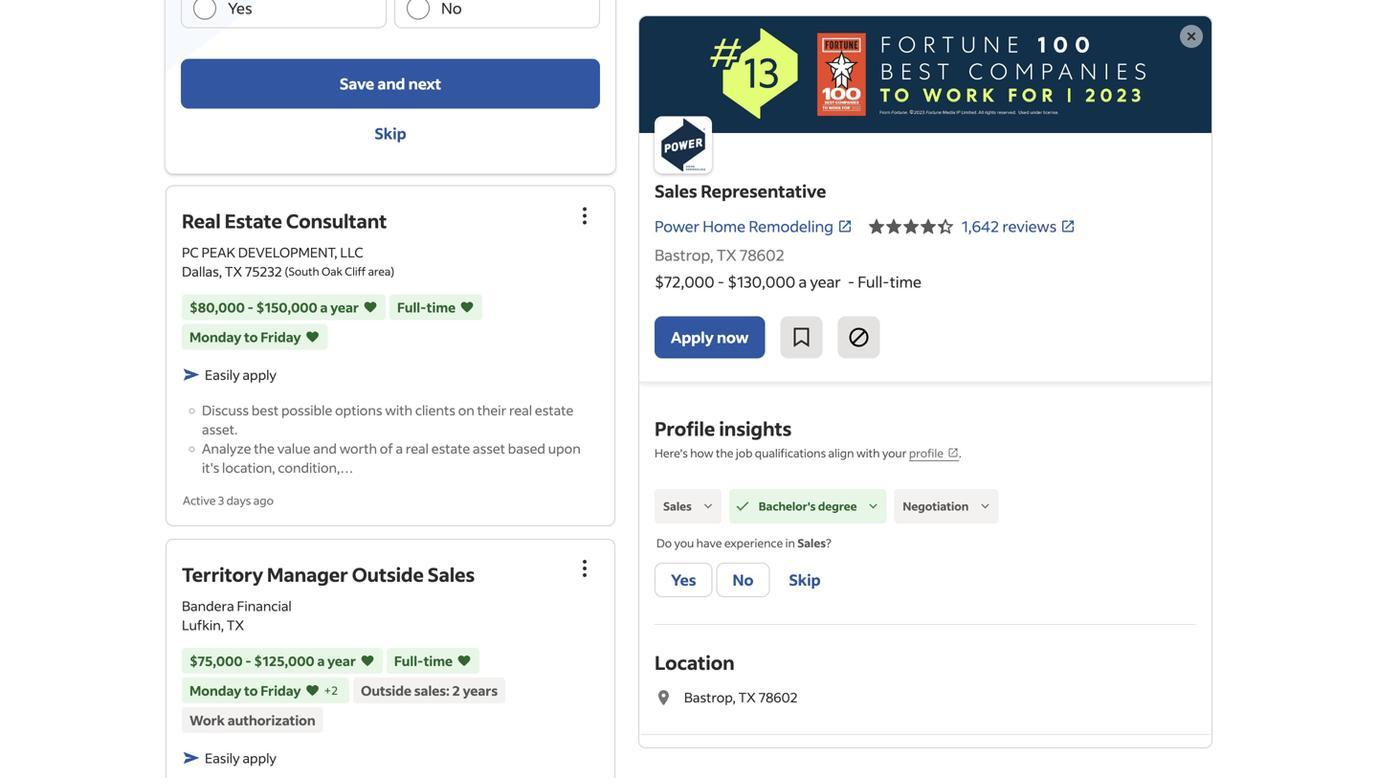 Task type: locate. For each thing, give the bounding box(es) containing it.
1 friday from the top
[[261, 329, 301, 346]]

and left next
[[378, 74, 406, 93]]

monday to friday up "work authorization"
[[190, 682, 301, 699]]

- right the $75,000
[[245, 652, 251, 670]]

0 vertical spatial and
[[378, 74, 406, 93]]

2 easily from the top
[[205, 750, 240, 767]]

2
[[452, 682, 460, 699], [332, 683, 338, 698]]

$130,000
[[728, 272, 796, 292]]

a up the +
[[317, 652, 325, 670]]

- right $80,000
[[248, 299, 254, 316]]

1 vertical spatial real
[[406, 440, 429, 457]]

estate up upon
[[535, 402, 574, 419]]

0 vertical spatial monday to friday
[[190, 329, 301, 346]]

apply
[[243, 366, 277, 384], [243, 750, 277, 767]]

matches your preference image up years
[[457, 651, 472, 671]]

easily apply down "work authorization"
[[205, 750, 277, 767]]

1 vertical spatial full-time
[[394, 652, 453, 670]]

asset.
[[202, 421, 238, 438]]

tx
[[717, 245, 737, 265], [225, 263, 242, 280], [227, 616, 244, 634], [739, 689, 756, 706]]

the up location,
[[254, 440, 275, 457]]

close job details image
[[1181, 25, 1204, 48]]

do you have experience in sales ?
[[657, 536, 832, 551]]

1 vertical spatial easily apply
[[205, 750, 277, 767]]

bastrop, down location
[[685, 689, 736, 706]]

2 vertical spatial full-
[[394, 652, 424, 670]]

matches your preference image left the +
[[305, 681, 320, 700]]

not interested image
[[848, 326, 871, 349]]

skip down save and next 'button'
[[375, 124, 407, 143]]

0 vertical spatial to
[[244, 329, 258, 346]]

bastrop, tx 78602 for sales representative
[[655, 245, 785, 265]]

real right their
[[509, 402, 533, 419]]

Yes radio
[[193, 0, 216, 20]]

easily down work
[[205, 750, 240, 767]]

territory manager outside sales
[[182, 562, 475, 587]]

1 vertical spatial bastrop,
[[685, 689, 736, 706]]

1 vertical spatial monday to friday
[[190, 682, 301, 699]]

pc peak development, llc dallas, tx 75232 ( south oak cliff area )
[[182, 244, 395, 280]]

0 vertical spatial year
[[810, 272, 841, 292]]

1 horizontal spatial matching qualification image
[[865, 498, 882, 515]]

degree
[[819, 499, 857, 514]]

2 left years
[[452, 682, 460, 699]]

0 vertical spatial real
[[509, 402, 533, 419]]

2 monday to friday from the top
[[190, 682, 301, 699]]

2 easily apply from the top
[[205, 750, 277, 767]]

0 vertical spatial matches your preference image
[[305, 328, 320, 347]]

2 monday from the top
[[190, 682, 242, 699]]

1 matching qualification image from the left
[[734, 498, 751, 515]]

1 vertical spatial year
[[331, 299, 359, 316]]

1 apply from the top
[[243, 366, 277, 384]]

1 to from the top
[[244, 329, 258, 346]]

the inside discuss best possible options with clients on their real estate asset. analyze the value and worth of a real estate asset based upon it's location, condition,…
[[254, 440, 275, 457]]

1 vertical spatial apply
[[243, 750, 277, 767]]

estate
[[535, 402, 574, 419], [432, 440, 470, 457]]

no
[[733, 570, 754, 590]]

how
[[691, 446, 714, 461]]

year down cliff
[[331, 299, 359, 316]]

skip link
[[181, 109, 600, 159]]

you
[[675, 536, 694, 551]]

1 vertical spatial 78602
[[759, 689, 798, 706]]

2 vertical spatial time
[[424, 652, 453, 670]]

to down $80,000 - $150,000 a year
[[244, 329, 258, 346]]

apply
[[671, 328, 714, 347]]

to for estate
[[244, 329, 258, 346]]

tx inside pc peak development, llc dallas, tx 75232 ( south oak cliff area )
[[225, 263, 242, 280]]

time for outside
[[424, 652, 453, 670]]

1 horizontal spatial estate
[[535, 402, 574, 419]]

1 vertical spatial monday
[[190, 682, 242, 699]]

year up + 2
[[328, 652, 356, 670]]

bachelor's
[[759, 499, 816, 514]]

1 vertical spatial with
[[857, 446, 880, 461]]

1 horizontal spatial skip
[[789, 570, 821, 590]]

2 friday from the top
[[261, 682, 301, 699]]

home
[[703, 216, 746, 236]]

4.3 out of 5 stars image
[[869, 215, 955, 238]]

matches your preference image for consultant
[[305, 328, 320, 347]]

easily apply up discuss
[[205, 366, 277, 384]]

.
[[959, 446, 962, 461]]

discuss best possible options with clients on their real estate asset. analyze the value and worth of a real estate asset based upon it's location, condition,…
[[202, 402, 581, 477]]

year
[[810, 272, 841, 292], [331, 299, 359, 316], [328, 652, 356, 670]]

job actions for real estate consultant is collapsed image
[[574, 205, 597, 228]]

sales inside button
[[664, 499, 692, 514]]

- for $75,000 - $125,000 a year
[[245, 652, 251, 670]]

with left clients
[[385, 402, 413, 419]]

0 vertical spatial easily apply
[[205, 366, 277, 384]]

year up save this job image
[[810, 272, 841, 292]]

bastrop, for location
[[685, 689, 736, 706]]

bastrop, tx 78602
[[655, 245, 785, 265], [685, 689, 798, 706]]

-
[[718, 272, 725, 292], [848, 272, 855, 292], [248, 299, 254, 316], [245, 652, 251, 670]]

2 vertical spatial matches your preference image
[[305, 681, 320, 700]]

power home remodeling
[[655, 216, 834, 236]]

0 vertical spatial full-time
[[397, 299, 456, 316]]

full-time for consultant
[[397, 299, 456, 316]]

bandera financial lufkin, tx
[[182, 597, 292, 634]]

matching qualification image
[[734, 498, 751, 515], [865, 498, 882, 515]]

apply up best
[[243, 366, 277, 384]]

real estate consultant
[[182, 208, 387, 233]]

1 monday to friday from the top
[[190, 329, 301, 346]]

0 vertical spatial bastrop,
[[655, 245, 714, 265]]

full- for consultant
[[397, 299, 427, 316]]

0 vertical spatial estate
[[535, 402, 574, 419]]

full-time for outside
[[394, 652, 453, 670]]

skip down in
[[789, 570, 821, 590]]

bachelor's degree
[[759, 499, 857, 514]]

friday for manager
[[261, 682, 301, 699]]

power home remodeling logo image
[[640, 16, 1212, 133], [655, 116, 712, 174]]

time
[[890, 272, 922, 292], [427, 299, 456, 316], [424, 652, 453, 670]]

0 horizontal spatial skip
[[375, 124, 407, 143]]

1 vertical spatial full-
[[397, 299, 427, 316]]

monday down the $75,000
[[190, 682, 242, 699]]

0 vertical spatial full-
[[858, 272, 890, 292]]

monday for territory
[[190, 682, 242, 699]]

matches your preference image
[[305, 328, 320, 347], [457, 651, 472, 671], [305, 681, 320, 700]]

0 horizontal spatial the
[[254, 440, 275, 457]]

1 vertical spatial bastrop, tx 78602
[[685, 689, 798, 706]]

matches your preference image for outside
[[305, 681, 320, 700]]

real right the of
[[406, 440, 429, 457]]

discuss
[[202, 402, 249, 419]]

2 vertical spatial year
[[328, 652, 356, 670]]

real estate consultant button
[[182, 208, 387, 233]]

0 vertical spatial monday
[[190, 329, 242, 346]]

apply down "work authorization"
[[243, 750, 277, 767]]

time for consultant
[[427, 299, 456, 316]]

friday down $150,000
[[261, 329, 301, 346]]

full-time
[[397, 299, 456, 316], [394, 652, 453, 670]]

in
[[786, 536, 796, 551]]

1 monday from the top
[[190, 329, 242, 346]]

0 vertical spatial friday
[[261, 329, 301, 346]]

the left job on the right of page
[[716, 446, 734, 461]]

monday down $80,000
[[190, 329, 242, 346]]

apply now button
[[655, 317, 766, 359]]

1 vertical spatial friday
[[261, 682, 301, 699]]

a right '$130,000'
[[799, 272, 807, 292]]

friday down $125,000
[[261, 682, 301, 699]]

sales
[[655, 180, 698, 202], [664, 499, 692, 514], [798, 536, 826, 551], [428, 562, 475, 587]]

0 vertical spatial bastrop, tx 78602
[[655, 245, 785, 265]]

profile link
[[910, 446, 959, 462]]

monday to friday
[[190, 329, 301, 346], [190, 682, 301, 699]]

save and next button
[[181, 59, 600, 109]]

remodeling
[[749, 216, 834, 236]]

0 horizontal spatial matching qualification image
[[734, 498, 751, 515]]

power
[[655, 216, 700, 236]]

matching qualification image right missing qualification icon
[[734, 498, 751, 515]]

- right $72,000
[[718, 272, 725, 292]]

are you interested in <b>sale</b> jobs? option group
[[181, 0, 600, 28]]

$125,000
[[254, 652, 315, 670]]

a right the of
[[396, 440, 403, 457]]

2 apply from the top
[[243, 750, 277, 767]]

bastrop, tx 78602 down home in the right of the page
[[655, 245, 785, 265]]

$80,000
[[190, 299, 245, 316]]

with left your
[[857, 446, 880, 461]]

1 vertical spatial easily
[[205, 750, 240, 767]]

qualifications
[[755, 446, 827, 461]]

0 horizontal spatial estate
[[432, 440, 470, 457]]

bastrop, up $72,000
[[655, 245, 714, 265]]

missing qualification image
[[977, 498, 994, 515]]

condition,…
[[278, 459, 354, 477]]

skip inside the skip button
[[789, 570, 821, 590]]

bastrop, tx 78602 down location
[[685, 689, 798, 706]]

monday to friday down $80,000
[[190, 329, 301, 346]]

$80,000 - $150,000 a year
[[190, 299, 359, 316]]

1 easily from the top
[[205, 366, 240, 384]]

- up not interested icon
[[848, 272, 855, 292]]

analyze
[[202, 440, 251, 457]]

0 horizontal spatial and
[[313, 440, 337, 457]]

+ 2
[[324, 683, 338, 698]]

based
[[508, 440, 546, 457]]

bachelor's degree button
[[729, 489, 887, 524]]

to up "work authorization"
[[244, 682, 258, 699]]

easily
[[205, 366, 240, 384], [205, 750, 240, 767]]

1 vertical spatial and
[[313, 440, 337, 457]]

0 vertical spatial skip
[[375, 124, 407, 143]]

matching qualification image right degree
[[865, 498, 882, 515]]

1,642 reviews
[[962, 216, 1057, 236]]

0 horizontal spatial with
[[385, 402, 413, 419]]

outside
[[352, 562, 424, 587], [361, 682, 412, 699]]

1 vertical spatial matches your preference image
[[457, 651, 472, 671]]

financial
[[237, 597, 292, 615]]

1 vertical spatial time
[[427, 299, 456, 316]]

skip
[[375, 124, 407, 143], [789, 570, 821, 590]]

2 down $75,000 - $125,000 a year
[[332, 683, 338, 698]]

monday
[[190, 329, 242, 346], [190, 682, 242, 699]]

1 vertical spatial to
[[244, 682, 258, 699]]

78602 for location
[[759, 689, 798, 706]]

0 vertical spatial 78602
[[740, 245, 785, 265]]

estate left 'asset'
[[432, 440, 470, 457]]

sales:
[[414, 682, 450, 699]]

territory
[[182, 562, 263, 587]]

matches your preference image down $150,000
[[305, 328, 320, 347]]

outside sales: 2 years
[[361, 682, 498, 699]]

pc
[[182, 244, 199, 261]]

bastrop, tx 78602 for location
[[685, 689, 798, 706]]

1 vertical spatial skip
[[789, 570, 821, 590]]

)
[[391, 264, 395, 279]]

outside right manager
[[352, 562, 424, 587]]

2 to from the top
[[244, 682, 258, 699]]

bastrop,
[[655, 245, 714, 265], [685, 689, 736, 706]]

0 vertical spatial easily
[[205, 366, 240, 384]]

a down oak
[[320, 299, 328, 316]]

1 horizontal spatial with
[[857, 446, 880, 461]]

0 vertical spatial with
[[385, 402, 413, 419]]

save
[[340, 74, 375, 93]]

lufkin,
[[182, 616, 224, 634]]

and up condition,…
[[313, 440, 337, 457]]

and
[[378, 74, 406, 93], [313, 440, 337, 457]]

matches your preference image
[[363, 298, 378, 317], [460, 298, 475, 317], [360, 651, 375, 671]]

outside left sales:
[[361, 682, 412, 699]]

on
[[458, 402, 475, 419]]

friday
[[261, 329, 301, 346], [261, 682, 301, 699]]

easily up discuss
[[205, 366, 240, 384]]

0 vertical spatial apply
[[243, 366, 277, 384]]

1 horizontal spatial and
[[378, 74, 406, 93]]



Task type: vqa. For each thing, say whether or not it's contained in the screenshot.
search field
no



Task type: describe. For each thing, give the bounding box(es) containing it.
development,
[[238, 244, 338, 261]]

a for $150,000
[[320, 299, 328, 316]]

cliff
[[345, 264, 366, 279]]

- for $80,000 - $150,000 a year
[[248, 299, 254, 316]]

no button
[[717, 563, 770, 598]]

yes
[[671, 570, 697, 590]]

- for $72,000 - $130,000 a year - full-time
[[718, 272, 725, 292]]

here's
[[655, 446, 688, 461]]

skip button
[[774, 563, 836, 598]]

tx inside bandera financial lufkin, tx
[[227, 616, 244, 634]]

clients
[[415, 402, 456, 419]]

of
[[380, 440, 393, 457]]

missing qualification image
[[700, 498, 717, 515]]

best
[[252, 402, 279, 419]]

1 vertical spatial outside
[[361, 682, 412, 699]]

$75,000
[[190, 652, 243, 670]]

ago
[[254, 493, 274, 508]]

matches your preference image for real estate consultant
[[363, 298, 378, 317]]

authorization
[[228, 712, 316, 729]]

1,642 reviews link
[[962, 216, 1077, 236]]

year for outside
[[328, 652, 356, 670]]

work
[[190, 712, 225, 729]]

now
[[717, 328, 749, 347]]

location
[[655, 650, 735, 675]]

skip for "skip" link
[[375, 124, 407, 143]]

bastrop, for sales representative
[[655, 245, 714, 265]]

2 matching qualification image from the left
[[865, 498, 882, 515]]

1 vertical spatial estate
[[432, 440, 470, 457]]

full- for outside
[[394, 652, 424, 670]]

monday to friday for estate
[[190, 329, 301, 346]]

llc
[[340, 244, 364, 261]]

consultant
[[286, 208, 387, 233]]

$72,000 - $130,000 a year - full-time
[[655, 272, 922, 292]]

a for $125,000
[[317, 652, 325, 670]]

profile insights
[[655, 416, 792, 441]]

do
[[657, 536, 672, 551]]

0 horizontal spatial 2
[[332, 683, 338, 698]]

upon
[[548, 440, 581, 457]]

to for manager
[[244, 682, 258, 699]]

$75,000 - $125,000 a year
[[190, 652, 356, 670]]

territory manager outside sales button
[[182, 562, 475, 587]]

No radio
[[407, 0, 430, 20]]

work authorization
[[190, 712, 316, 729]]

active 3 days ago
[[183, 493, 274, 508]]

manager
[[267, 562, 348, 587]]

0 vertical spatial time
[[890, 272, 922, 292]]

0 horizontal spatial real
[[406, 440, 429, 457]]

save and next
[[340, 74, 442, 93]]

sales representative
[[655, 180, 827, 202]]

negotiation button
[[895, 489, 999, 524]]

have
[[697, 536, 722, 551]]

sales button
[[655, 489, 722, 524]]

$150,000
[[256, 299, 318, 316]]

worth
[[340, 440, 377, 457]]

1,642
[[962, 216, 1000, 236]]

location,
[[222, 459, 275, 477]]

real
[[182, 208, 221, 233]]

apply now
[[671, 328, 749, 347]]

value
[[277, 440, 311, 457]]

78602 for sales representative
[[740, 245, 785, 265]]

friday for estate
[[261, 329, 301, 346]]

matches your preference image for territory manager outside sales
[[360, 651, 375, 671]]

days
[[227, 493, 251, 508]]

your
[[883, 446, 907, 461]]

job actions for territory manager outside sales is collapsed image
[[574, 557, 597, 580]]

south
[[289, 264, 319, 279]]

1 easily apply from the top
[[205, 366, 277, 384]]

+
[[324, 683, 332, 698]]

their
[[477, 402, 507, 419]]

and inside 'button'
[[378, 74, 406, 93]]

years
[[463, 682, 498, 699]]

representative
[[701, 180, 827, 202]]

save this job image
[[790, 326, 813, 349]]

with inside discuss best possible options with clients on their real estate asset. analyze the value and worth of a real estate asset based upon it's location, condition,…
[[385, 402, 413, 419]]

power home remodeling link
[[655, 215, 853, 238]]

possible
[[281, 402, 333, 419]]

area
[[368, 264, 391, 279]]

3
[[218, 493, 224, 508]]

dallas,
[[182, 263, 222, 280]]

here's how the job qualifications align with your
[[655, 446, 910, 461]]

?
[[826, 536, 832, 551]]

and inside discuss best possible options with clients on their real estate asset. analyze the value and worth of a real estate asset based upon it's location, condition,…
[[313, 440, 337, 457]]

75232
[[245, 263, 282, 280]]

1 horizontal spatial 2
[[452, 682, 460, 699]]

a for $130,000
[[799, 272, 807, 292]]

monday to friday for manager
[[190, 682, 301, 699]]

year for consultant
[[331, 299, 359, 316]]

1 horizontal spatial real
[[509, 402, 533, 419]]

peak
[[202, 244, 236, 261]]

insights
[[719, 416, 792, 441]]

it's
[[202, 459, 220, 477]]

1 horizontal spatial the
[[716, 446, 734, 461]]

a inside discuss best possible options with clients on their real estate asset. analyze the value and worth of a real estate asset based upon it's location, condition,…
[[396, 440, 403, 457]]

asset
[[473, 440, 506, 457]]

yes button
[[655, 563, 713, 598]]

(
[[285, 264, 289, 279]]

oak
[[322, 264, 343, 279]]

0 vertical spatial outside
[[352, 562, 424, 587]]

profile
[[655, 416, 716, 441]]

negotiation
[[903, 499, 969, 514]]

bandera
[[182, 597, 234, 615]]

options
[[335, 402, 383, 419]]

align
[[829, 446, 855, 461]]

next
[[409, 74, 442, 93]]

active
[[183, 493, 216, 508]]

monday for real
[[190, 329, 242, 346]]

reviews
[[1003, 216, 1057, 236]]

estate
[[225, 208, 282, 233]]

skip for the skip button
[[789, 570, 821, 590]]

experience
[[725, 536, 784, 551]]



